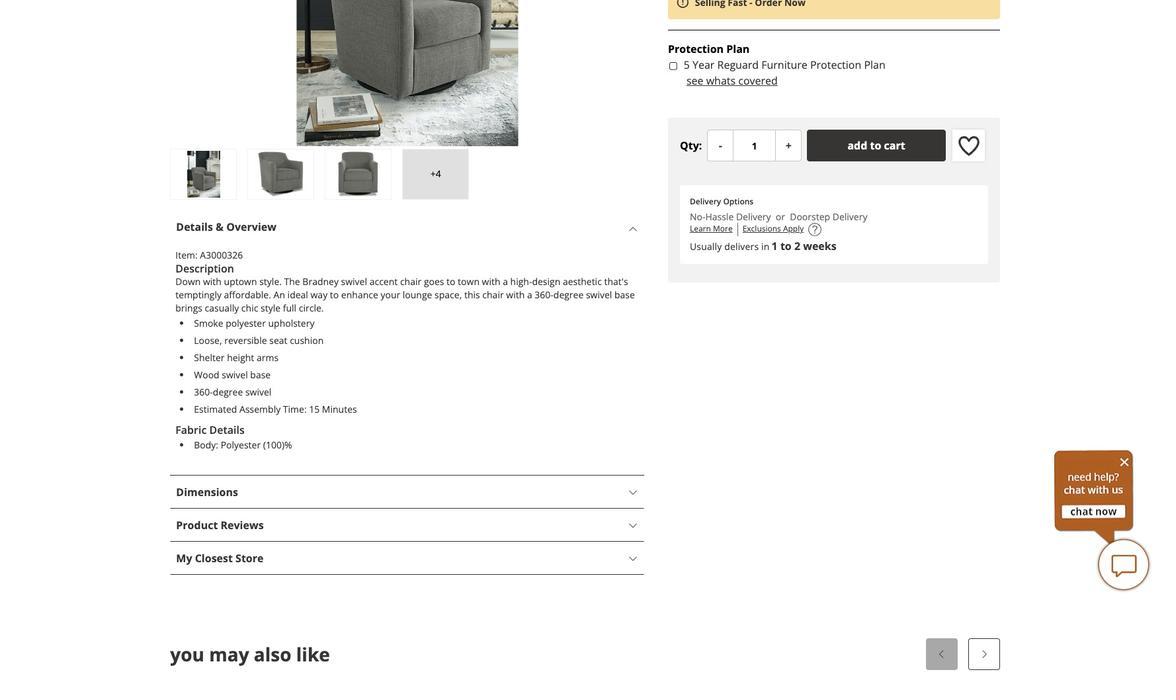 Task type: describe. For each thing, give the bounding box(es) containing it.
qty:
[[680, 138, 702, 153]]

1 horizontal spatial with
[[482, 275, 501, 288]]

chic
[[241, 302, 258, 314]]

dimensions button
[[170, 476, 644, 509]]

see whats covered button
[[687, 73, 778, 89]]

overview
[[226, 220, 277, 234]]

delivery options
[[690, 196, 754, 207]]

see
[[687, 74, 704, 88]]

swivel down aesthetic
[[586, 288, 612, 301]]

way
[[311, 288, 328, 301]]

arms
[[257, 351, 279, 364]]

fabric
[[176, 423, 207, 437]]

+4
[[431, 168, 441, 180]]

0 horizontal spatial with
[[203, 275, 222, 288]]

exclusions
[[743, 223, 781, 234]]

uptown
[[224, 275, 257, 288]]

0 horizontal spatial base
[[250, 369, 271, 381]]

smoke
[[194, 317, 223, 329]]

estimated
[[194, 403, 237, 415]]

lounge
[[403, 288, 432, 301]]

learn
[[690, 223, 711, 234]]

0 horizontal spatial chair
[[400, 275, 422, 288]]

shelter
[[194, 351, 225, 364]]

store
[[236, 551, 264, 566]]

dims image
[[809, 223, 822, 236]]

&
[[216, 220, 224, 234]]

design
[[532, 275, 561, 288]]

1 horizontal spatial plan
[[864, 58, 886, 72]]

add to cart
[[848, 138, 906, 153]]

closest
[[195, 551, 233, 566]]

1 vertical spatial protection
[[811, 58, 862, 72]]

item:
[[176, 249, 198, 261]]

details inside the fabric details body: polyester (100)%
[[209, 423, 245, 437]]

15
[[309, 403, 320, 415]]

options
[[723, 196, 754, 207]]

you may also like
[[170, 642, 330, 667]]

1
[[772, 239, 778, 254]]

space,
[[435, 288, 462, 301]]

my closest store button
[[170, 542, 644, 575]]

style.
[[259, 275, 282, 288]]

brings
[[176, 302, 202, 314]]

height
[[227, 351, 254, 364]]

0 horizontal spatial degree
[[213, 386, 243, 398]]

product reviews
[[176, 518, 264, 533]]

loose,
[[194, 334, 222, 347]]

may
[[209, 642, 249, 667]]

goes
[[424, 275, 444, 288]]

my
[[176, 551, 192, 566]]

delivery
[[690, 196, 721, 207]]

1 vertical spatial 360-
[[194, 386, 213, 398]]

item: a3000326 description down with uptown style. the bradney swivel accent chair goes to town with a high-design aesthetic that's temptingly affordable. an ideal way to enhance your lounge space, this chair with a 360-degree swivel base brings casually chic style full circle. smoke polyester upholstery loose, reversible seat cushion shelter height arms wood swivel base 360-degree swivel estimated assembly time: 15 minutes
[[176, 249, 635, 415]]

minutes
[[322, 403, 357, 415]]

exclusions apply link
[[743, 223, 804, 236]]

upholstery
[[268, 317, 315, 329]]

+4 button
[[403, 149, 469, 200]]

dimensions
[[176, 485, 238, 500]]

2 horizontal spatial with
[[506, 288, 525, 301]]

usually
[[690, 240, 722, 253]]

swivel up assembly
[[245, 386, 272, 398]]

that's
[[604, 275, 628, 288]]

a3000326
[[200, 249, 243, 261]]

seat
[[269, 334, 288, 347]]

add to cart button
[[807, 130, 946, 162]]

5
[[684, 58, 690, 72]]

0 vertical spatial plan
[[727, 42, 750, 56]]

this
[[464, 288, 480, 301]]

body:
[[194, 439, 218, 451]]

cushion
[[290, 334, 324, 347]]

details & overview button
[[170, 210, 644, 243]]

swivel down height
[[222, 369, 248, 381]]

temptingly
[[176, 288, 222, 301]]

(100)%
[[263, 439, 292, 451]]

more
[[713, 223, 733, 234]]

cart
[[884, 138, 906, 153]]

covered
[[739, 74, 778, 88]]

whats
[[706, 74, 736, 88]]



Task type: locate. For each thing, give the bounding box(es) containing it.
style
[[261, 302, 281, 314]]

reversible
[[224, 334, 267, 347]]

down
[[176, 275, 201, 288]]

aesthetic
[[563, 275, 602, 288]]

product reviews button
[[170, 509, 644, 542]]

0 vertical spatial degree
[[554, 288, 584, 301]]

chair right 'this' at left top
[[483, 288, 504, 301]]

chat bubble mobile view image
[[1098, 539, 1151, 592]]

0 vertical spatial a
[[503, 275, 508, 288]]

1 horizontal spatial 360-
[[535, 288, 554, 301]]

also
[[254, 642, 292, 667]]

0 vertical spatial details
[[176, 220, 213, 234]]

1 vertical spatial chair
[[483, 288, 504, 301]]

2
[[795, 239, 801, 254]]

1 horizontal spatial a
[[527, 288, 532, 301]]

0 horizontal spatial 360-
[[194, 386, 213, 398]]

to up space,
[[447, 275, 456, 288]]

protection
[[668, 42, 724, 56], [811, 58, 862, 72]]

you
[[170, 642, 204, 667]]

swivel
[[341, 275, 367, 288], [586, 288, 612, 301], [222, 369, 248, 381], [245, 386, 272, 398]]

base
[[615, 288, 635, 301], [250, 369, 271, 381]]

affordable.
[[224, 288, 271, 301]]

time:
[[283, 403, 307, 415]]

0 vertical spatial protection
[[668, 42, 724, 56]]

base down that's at the top
[[615, 288, 635, 301]]

with right town
[[482, 275, 501, 288]]

0 horizontal spatial protection
[[668, 42, 724, 56]]

bradney
[[303, 275, 339, 288]]

dialogue message for liveperson image
[[1055, 450, 1134, 545]]

full
[[283, 302, 297, 314]]

fabric details body: polyester (100)%
[[176, 423, 292, 451]]

usually delivers  in 1 to 2 weeks
[[690, 239, 837, 254]]

description
[[176, 261, 234, 276]]

casually
[[205, 302, 239, 314]]

a
[[503, 275, 508, 288], [527, 288, 532, 301]]

year
[[693, 58, 715, 72]]

degree up estimated
[[213, 386, 243, 398]]

reviews
[[221, 518, 264, 533]]

with up temptingly
[[203, 275, 222, 288]]

your
[[381, 288, 400, 301]]

None text field
[[733, 130, 776, 162]]

polyester
[[221, 439, 261, 451]]

protection right furniture
[[811, 58, 862, 72]]

details left &
[[176, 220, 213, 234]]

0 vertical spatial base
[[615, 288, 635, 301]]

polyester
[[226, 317, 266, 329]]

weeks
[[803, 239, 837, 254]]

furniture
[[762, 58, 808, 72]]

or
[[771, 211, 790, 223]]

360- down the wood
[[194, 386, 213, 398]]

1 vertical spatial a
[[527, 288, 532, 301]]

to right add
[[870, 138, 882, 153]]

with
[[203, 275, 222, 288], [482, 275, 501, 288], [506, 288, 525, 301]]

assembly
[[240, 403, 281, 415]]

my closest store
[[176, 551, 264, 566]]

chair up lounge
[[400, 275, 422, 288]]

0 vertical spatial 360-
[[535, 288, 554, 301]]

delivers
[[725, 240, 759, 253]]

protection up year
[[668, 42, 724, 56]]

bradney swivel accent chair, smoke, large image
[[170, 0, 645, 146], [172, 151, 235, 198], [250, 151, 313, 198], [327, 151, 390, 198]]

reguard
[[718, 58, 759, 72]]

enhance
[[341, 288, 378, 301]]

details up polyester
[[209, 423, 245, 437]]

add
[[848, 138, 868, 153]]

1 vertical spatial base
[[250, 369, 271, 381]]

learn more
[[690, 223, 733, 234]]

plan
[[727, 42, 750, 56], [864, 58, 886, 72]]

circle.
[[299, 302, 324, 314]]

0 vertical spatial chair
[[400, 275, 422, 288]]

apply
[[783, 223, 804, 234]]

swivel up enhance
[[341, 275, 367, 288]]

in
[[762, 240, 770, 253]]

None button
[[708, 130, 734, 162], [776, 130, 802, 162], [708, 130, 734, 162], [776, 130, 802, 162]]

details & overview
[[176, 220, 277, 234]]

a left high-
[[503, 275, 508, 288]]

1 vertical spatial details
[[209, 423, 245, 437]]

1 vertical spatial degree
[[213, 386, 243, 398]]

0 horizontal spatial a
[[503, 275, 508, 288]]

1 horizontal spatial protection
[[811, 58, 862, 72]]

to right 1
[[781, 239, 792, 254]]

1 vertical spatial plan
[[864, 58, 886, 72]]

1 horizontal spatial degree
[[554, 288, 584, 301]]

1 horizontal spatial chair
[[483, 288, 504, 301]]

0 horizontal spatial plan
[[727, 42, 750, 56]]

base down "arms"
[[250, 369, 271, 381]]

protection plan
[[668, 42, 750, 56]]

like
[[296, 642, 330, 667]]

to
[[870, 138, 882, 153], [781, 239, 792, 254], [447, 275, 456, 288], [330, 288, 339, 301]]

chair
[[400, 275, 422, 288], [483, 288, 504, 301]]

details inside dropdown button
[[176, 220, 213, 234]]

an
[[274, 288, 285, 301]]

product
[[176, 518, 218, 533]]

learn more link
[[690, 223, 733, 236]]

360- down design
[[535, 288, 554, 301]]

exclusions apply
[[743, 223, 804, 234]]

ideal
[[288, 288, 308, 301]]

town
[[458, 275, 480, 288]]

to inside button
[[870, 138, 882, 153]]

a down high-
[[527, 288, 532, 301]]

see whats covered
[[687, 74, 778, 88]]

the
[[284, 275, 300, 288]]

to right way
[[330, 288, 339, 301]]

360-
[[535, 288, 554, 301], [194, 386, 213, 398]]

degree down aesthetic
[[554, 288, 584, 301]]

with down high-
[[506, 288, 525, 301]]

accent
[[370, 275, 398, 288]]

1 horizontal spatial base
[[615, 288, 635, 301]]

wood
[[194, 369, 219, 381]]

5 year reguard furniture protection plan
[[684, 58, 886, 72]]



Task type: vqa. For each thing, say whether or not it's contained in the screenshot.
the bottom A
yes



